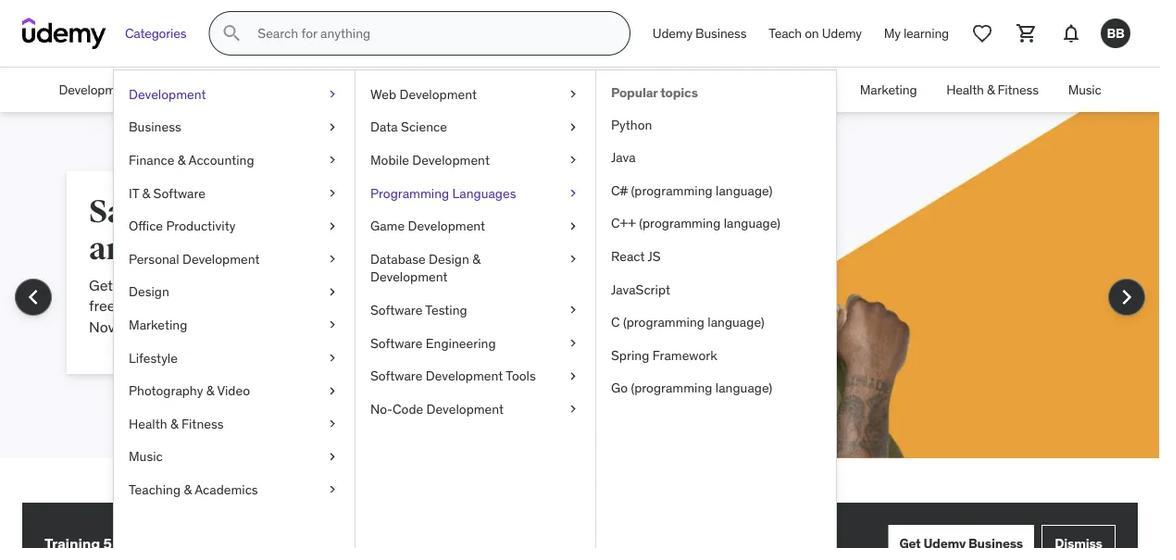 Task type: locate. For each thing, give the bounding box(es) containing it.
no-code development
[[371, 401, 504, 417]]

0 horizontal spatial it
[[129, 185, 139, 201]]

& left now.
[[142, 185, 150, 201]]

development link down udemy "image"
[[44, 68, 149, 112]]

software testing link
[[356, 294, 596, 327]]

finance & accounting link
[[230, 68, 381, 112], [114, 144, 355, 177]]

0 vertical spatial the
[[377, 276, 399, 295]]

1 horizontal spatial fitness
[[998, 81, 1039, 98]]

wishlist image
[[972, 22, 994, 44]]

it & software up 'anytime.'
[[129, 185, 206, 201]]

0 vertical spatial it & software
[[396, 81, 471, 98]]

it up 'anytime.'
[[129, 185, 139, 201]]

0 horizontal spatial as
[[194, 276, 209, 295]]

2 as from the left
[[246, 276, 261, 295]]

design down game development
[[429, 251, 470, 267]]

development inside database design & development
[[371, 269, 448, 285]]

tools
[[506, 368, 536, 384]]

xsmall image inside software testing link
[[566, 301, 581, 319]]

little
[[213, 276, 242, 295]]

& down game development link
[[473, 251, 481, 267]]

it & software for lifestyle
[[129, 185, 206, 201]]

xsmall image inside the database design & development link
[[566, 250, 581, 268]]

0 vertical spatial personal development link
[[620, 68, 777, 112]]

1 vertical spatial it & software link
[[114, 177, 355, 210]]

personal development link up way
[[114, 243, 355, 276]]

xsmall image inside the programming languages "link"
[[566, 184, 581, 202]]

1 horizontal spatial udemy
[[822, 25, 862, 41]]

want
[[283, 296, 315, 315]]

personal up python
[[634, 81, 683, 98]]

office productivity
[[500, 81, 605, 98], [129, 218, 236, 234]]

0 vertical spatial office productivity
[[500, 81, 605, 98]]

finance & accounting link up now.
[[114, 144, 355, 177]]

design left for
[[129, 284, 169, 300]]

0 horizontal spatial it & software link
[[114, 177, 355, 210]]

office productivity left popular
[[500, 81, 605, 98]]

health & fitness down 'wishlist' image
[[947, 81, 1039, 98]]

personal up courses
[[129, 251, 179, 267]]

1 horizontal spatial health & fitness link
[[932, 68, 1054, 112]]

1 vertical spatial finance
[[129, 152, 175, 168]]

2.
[[118, 317, 131, 336]]

health & fitness down the photography
[[129, 415, 224, 432]]

xsmall image for business
[[325, 118, 340, 136]]

accounting up now.
[[189, 152, 254, 168]]

& down 'wishlist' image
[[988, 81, 995, 98]]

health & fitness for the bottommost health & fitness link
[[129, 415, 224, 432]]

udemy
[[653, 25, 693, 41], [822, 25, 862, 41]]

health & fitness
[[947, 81, 1039, 98], [129, 415, 224, 432]]

react js
[[612, 248, 661, 265]]

less).
[[345, 296, 379, 315]]

0 vertical spatial music
[[1069, 81, 1102, 98]]

business left teach
[[696, 25, 747, 41]]

business up save
[[129, 119, 181, 135]]

xsmall image
[[325, 85, 340, 103], [566, 184, 581, 202], [566, 217, 581, 235], [325, 283, 340, 301], [566, 301, 581, 319], [566, 334, 581, 352], [325, 382, 340, 400], [566, 400, 581, 418], [325, 415, 340, 433], [325, 448, 340, 466], [325, 481, 340, 499]]

music link
[[1054, 68, 1117, 112], [114, 441, 355, 474]]

1 vertical spatial productivity
[[166, 218, 236, 234]]

it & software for health & fitness
[[396, 81, 471, 98]]

office productivity up for
[[129, 218, 236, 234]]

1 horizontal spatial office
[[500, 81, 534, 98]]

1 horizontal spatial personal
[[634, 81, 683, 98]]

1 horizontal spatial as
[[246, 276, 261, 295]]

0 vertical spatial finance
[[245, 81, 289, 98]]

health & fitness for the rightmost health & fitness link
[[947, 81, 1039, 98]]

c++
[[612, 215, 636, 232]]

office for lifestyle
[[129, 218, 163, 234]]

marketing link down the little
[[114, 309, 355, 342]]

2 vertical spatial business
[[129, 119, 181, 135]]

office productivity link up the little
[[114, 210, 355, 243]]

xsmall image inside photography & video link
[[325, 382, 340, 400]]

1 vertical spatial it & software
[[129, 185, 206, 201]]

0 horizontal spatial marketing link
[[114, 309, 355, 342]]

music link up "academics"
[[114, 441, 355, 474]]

0 horizontal spatial music
[[129, 448, 163, 465]]

software development tools
[[371, 368, 536, 384]]

it & software up science
[[396, 81, 471, 98]]

the down the little
[[202, 296, 224, 315]]

marketing down the to
[[129, 317, 187, 333]]

c# (programming language)
[[612, 182, 773, 199]]

xsmall image for programming languages
[[566, 184, 581, 202]]

office productivity link up python
[[485, 68, 620, 112]]

finance & accounting left web
[[245, 81, 367, 98]]

business for health & fitness
[[164, 81, 215, 98]]

1 vertical spatial personal development link
[[114, 243, 355, 276]]

previous image
[[19, 283, 48, 312]]

it
[[396, 81, 406, 98], [129, 185, 139, 201]]

freedom
[[89, 296, 145, 315]]

software down sale
[[371, 335, 423, 351]]

0 vertical spatial it
[[396, 81, 406, 98]]

xsmall image for health & fitness
[[325, 415, 340, 433]]

office up courses
[[129, 218, 163, 234]]

xsmall image inside marketing link
[[325, 316, 340, 334]]

0 vertical spatial productivity
[[537, 81, 605, 98]]

$11.99
[[264, 276, 306, 295]]

finance & accounting for health & fitness
[[245, 81, 367, 98]]

0 horizontal spatial personal development link
[[114, 243, 355, 276]]

(programming for go
[[631, 380, 713, 397]]

health & fitness link down video
[[114, 408, 355, 441]]

1 horizontal spatial it
[[396, 81, 406, 98]]

& inside database design & development
[[473, 251, 481, 267]]

language) down spring framework link
[[716, 380, 773, 397]]

music up teaching
[[129, 448, 163, 465]]

the up sale
[[377, 276, 399, 295]]

way
[[227, 296, 253, 315]]

shopping cart with 0 items image
[[1016, 22, 1039, 44]]

enjoy
[[338, 276, 374, 295]]

development down udemy "image"
[[59, 81, 134, 98]]

0 horizontal spatial finance
[[129, 152, 175, 168]]

xsmall image for no-code development
[[566, 400, 581, 418]]

(programming down spring framework
[[631, 380, 713, 397]]

finance & accounting link up data
[[230, 68, 381, 112]]

udemy up topics
[[653, 25, 693, 41]]

1 vertical spatial marketing link
[[114, 309, 355, 342]]

xsmall image for personal development
[[325, 250, 340, 268]]

1 horizontal spatial office productivity link
[[485, 68, 620, 112]]

0 vertical spatial office productivity link
[[485, 68, 620, 112]]

1 horizontal spatial music link
[[1054, 68, 1117, 112]]

xsmall image for it & software
[[325, 184, 340, 202]]

marketing for lifestyle
[[129, 317, 187, 333]]

accounting left web
[[303, 81, 367, 98]]

1 horizontal spatial it & software
[[396, 81, 471, 98]]

xsmall image inside personal development link
[[325, 250, 340, 268]]

office productivity link
[[485, 68, 620, 112], [114, 210, 355, 243]]

software
[[420, 81, 471, 98], [153, 185, 206, 201], [371, 302, 423, 318], [371, 335, 423, 351], [371, 368, 423, 384]]

language) down java link
[[716, 182, 773, 199]]

xsmall image inside finance & accounting link
[[325, 151, 340, 169]]

music
[[1069, 81, 1102, 98], [129, 448, 163, 465]]

personal development link
[[620, 68, 777, 112], [114, 243, 355, 276]]

xsmall image inside data science link
[[566, 118, 581, 136]]

xsmall image inside design link
[[325, 283, 340, 301]]

software up code
[[371, 368, 423, 384]]

development down database
[[371, 269, 448, 285]]

finance & accounting link for health & fitness
[[230, 68, 381, 112]]

accounting
[[303, 81, 367, 98], [189, 152, 254, 168]]

design
[[429, 251, 470, 267], [129, 284, 169, 300]]

office productivity for lifestyle
[[129, 218, 236, 234]]

science
[[401, 119, 447, 135]]

0 vertical spatial marketing
[[861, 81, 918, 98]]

personal development link for health & fitness
[[620, 68, 777, 112]]

1 vertical spatial office
[[129, 218, 163, 234]]

business link for lifestyle
[[114, 111, 355, 144]]

accounting for health & fitness
[[303, 81, 367, 98]]

0 horizontal spatial music link
[[114, 441, 355, 474]]

it & software link for health & fitness
[[381, 68, 485, 112]]

0 vertical spatial accounting
[[303, 81, 367, 98]]

xsmall image inside 'music' link
[[325, 448, 340, 466]]

1 vertical spatial marketing
[[129, 317, 187, 333]]

0 horizontal spatial personal development
[[129, 251, 260, 267]]

productivity
[[537, 81, 605, 98], [166, 218, 236, 234]]

js
[[648, 248, 661, 265]]

0 horizontal spatial office productivity link
[[114, 210, 355, 243]]

music link down notifications "image"
[[1054, 68, 1117, 112]]

(programming up c++ (programming language)
[[632, 182, 713, 199]]

personal development link down udemy business link
[[620, 68, 777, 112]]

0 horizontal spatial health & fitness
[[129, 415, 224, 432]]

it & software link up the little
[[114, 177, 355, 210]]

c# (programming language) link
[[597, 174, 837, 207]]

udemy business link
[[642, 11, 758, 56]]

xsmall image inside development link
[[325, 85, 340, 103]]

software engineering
[[371, 335, 496, 351]]

marketing
[[861, 81, 918, 98], [129, 317, 187, 333]]

1 horizontal spatial marketing
[[861, 81, 918, 98]]

data science
[[371, 119, 447, 135]]

1 horizontal spatial personal development
[[634, 81, 762, 98]]

courses
[[117, 276, 169, 295]]

1 horizontal spatial design
[[429, 251, 470, 267]]

data
[[371, 119, 398, 135]]

development down categories dropdown button
[[129, 86, 206, 102]]

language) down javascript link
[[708, 314, 765, 331]]

0 vertical spatial finance & accounting link
[[230, 68, 381, 112]]

language) down c# (programming language) link
[[724, 215, 781, 232]]

1 vertical spatial design
[[129, 284, 169, 300]]

development link
[[44, 68, 149, 112], [114, 78, 355, 111]]

(programming for c
[[623, 314, 705, 331]]

personal development for health & fitness
[[634, 81, 762, 98]]

1 vertical spatial office productivity
[[129, 218, 236, 234]]

development up the little
[[182, 251, 260, 267]]

database
[[371, 251, 426, 267]]

office for health & fitness
[[500, 81, 534, 98]]

0 horizontal spatial the
[[202, 296, 224, 315]]

0 horizontal spatial personal
[[129, 251, 179, 267]]

1 horizontal spatial music
[[1069, 81, 1102, 98]]

fitness down shopping cart with 0 items image
[[998, 81, 1039, 98]]

xsmall image inside business link
[[325, 118, 340, 136]]

language) for c (programming language)
[[708, 314, 765, 331]]

it up data science
[[396, 81, 406, 98]]

xsmall image inside health & fitness link
[[325, 415, 340, 433]]

business down categories dropdown button
[[164, 81, 215, 98]]

xsmall image inside the software development tools link
[[566, 367, 581, 385]]

& left web
[[292, 81, 300, 98]]

xsmall image inside no-code development link
[[566, 400, 581, 418]]

as right for
[[194, 276, 209, 295]]

health & fitness link
[[932, 68, 1054, 112], [114, 408, 355, 441]]

xsmall image inside teaching & academics link
[[325, 481, 340, 499]]

framework
[[653, 347, 718, 364]]

0 vertical spatial health & fitness
[[947, 81, 1039, 98]]

development link down submit search icon
[[114, 78, 355, 111]]

on
[[805, 25, 820, 41]]

design link
[[114, 276, 355, 309]]

finance & accounting
[[245, 81, 367, 98], [129, 152, 254, 168]]

development link for health & fitness
[[44, 68, 149, 112]]

0 horizontal spatial marketing
[[129, 317, 187, 333]]

1 horizontal spatial accounting
[[303, 81, 367, 98]]

1 vertical spatial it
[[129, 185, 139, 201]]

1 vertical spatial accounting
[[189, 152, 254, 168]]

0 horizontal spatial accounting
[[189, 152, 254, 168]]

health down the photography
[[129, 415, 167, 432]]

personal development up for
[[129, 251, 260, 267]]

0 vertical spatial personal development
[[634, 81, 762, 98]]

1 horizontal spatial finance
[[245, 81, 289, 98]]

0 vertical spatial music link
[[1054, 68, 1117, 112]]

xsmall image inside office productivity link
[[325, 217, 340, 235]]

1 vertical spatial health & fitness
[[129, 415, 224, 432]]

1 vertical spatial finance & accounting link
[[114, 144, 355, 177]]

xsmall image for web development
[[566, 85, 581, 103]]

language) for go (programming language)
[[716, 380, 773, 397]]

Search for anything text field
[[254, 18, 608, 49]]

1 vertical spatial personal
[[129, 251, 179, 267]]

xsmall image inside "web development" link
[[566, 85, 581, 103]]

c#
[[612, 182, 628, 199]]

fitness down photography & video
[[182, 415, 224, 432]]

react js link
[[597, 240, 837, 273]]

go (programming language)
[[612, 380, 773, 397]]

bb link
[[1094, 11, 1139, 56]]

finance for lifestyle
[[129, 152, 175, 168]]

0 vertical spatial health & fitness link
[[932, 68, 1054, 112]]

the
[[377, 276, 399, 295], [202, 296, 224, 315]]

1 vertical spatial music
[[129, 448, 163, 465]]

xsmall image for marketing
[[325, 316, 340, 334]]

0 horizontal spatial office productivity
[[129, 218, 236, 234]]

productivity up for
[[166, 218, 236, 234]]

xsmall image inside game development link
[[566, 217, 581, 235]]

design inside database design & development
[[429, 251, 470, 267]]

udemy right on
[[822, 25, 862, 41]]

0 horizontal spatial udemy
[[653, 25, 693, 41]]

1 vertical spatial personal development
[[129, 251, 260, 267]]

personal development up the python link
[[634, 81, 762, 98]]

& right teaching
[[184, 481, 192, 498]]

as
[[194, 276, 209, 295], [246, 276, 261, 295]]

spring
[[612, 347, 650, 364]]

0 vertical spatial finance & accounting
[[245, 81, 367, 98]]

health down 'wishlist' image
[[947, 81, 985, 98]]

& down the photography
[[170, 415, 178, 432]]

& up now.
[[178, 152, 186, 168]]

1 horizontal spatial productivity
[[537, 81, 605, 98]]

1 horizontal spatial health & fitness
[[947, 81, 1039, 98]]

1 horizontal spatial personal development link
[[620, 68, 777, 112]]

(programming up spring framework
[[623, 314, 705, 331]]

finance & accounting up now.
[[129, 152, 254, 168]]

marketing link for health & fitness
[[846, 68, 932, 112]]

office productivity link for lifestyle
[[114, 210, 355, 243]]

submit search image
[[221, 22, 243, 44]]

0 vertical spatial personal
[[634, 81, 683, 98]]

1 horizontal spatial marketing link
[[846, 68, 932, 112]]

xsmall image for game development
[[566, 217, 581, 235]]

0 vertical spatial design
[[429, 251, 470, 267]]

0 vertical spatial marketing link
[[846, 68, 932, 112]]

0 horizontal spatial it & software
[[129, 185, 206, 201]]

(programming down 'c# (programming language)' on the top right
[[640, 215, 721, 232]]

software up science
[[420, 81, 471, 98]]

0 vertical spatial health
[[947, 81, 985, 98]]

(programming for c++
[[640, 215, 721, 232]]

python
[[612, 116, 653, 133]]

mobile development
[[371, 152, 490, 168]]

0 horizontal spatial office
[[129, 218, 163, 234]]

0 horizontal spatial productivity
[[166, 218, 236, 234]]

mobile development link
[[356, 144, 596, 177]]

music down notifications "image"
[[1069, 81, 1102, 98]]

0 horizontal spatial health & fitness link
[[114, 408, 355, 441]]

save
[[89, 193, 156, 231]]

1 horizontal spatial office productivity
[[500, 81, 605, 98]]

marketing link
[[846, 68, 932, 112], [114, 309, 355, 342]]

0 horizontal spatial health
[[129, 415, 167, 432]]

xsmall image inside mobile development link
[[566, 151, 581, 169]]

1 vertical spatial finance & accounting
[[129, 152, 254, 168]]

software down enjoy
[[371, 302, 423, 318]]

xsmall image
[[566, 85, 581, 103], [325, 118, 340, 136], [566, 118, 581, 136], [325, 151, 340, 169], [566, 151, 581, 169], [325, 184, 340, 202], [325, 217, 340, 235], [325, 250, 340, 268], [566, 250, 581, 268], [325, 316, 340, 334], [325, 349, 340, 367], [566, 367, 581, 385]]

xsmall image inside software engineering link
[[566, 334, 581, 352]]

1 horizontal spatial it & software link
[[381, 68, 485, 112]]

web
[[371, 86, 397, 102]]

accounting for lifestyle
[[189, 152, 254, 168]]

0 vertical spatial it & software link
[[381, 68, 485, 112]]

data science link
[[356, 111, 596, 144]]

database design & development
[[371, 251, 481, 285]]

and
[[310, 276, 335, 295]]

software testing
[[371, 302, 468, 318]]

xsmall image for software engineering
[[566, 334, 581, 352]]

business for lifestyle
[[129, 119, 181, 135]]

it & software
[[396, 81, 471, 98], [129, 185, 206, 201]]

0 vertical spatial office
[[500, 81, 534, 98]]

health & fitness link down 'wishlist' image
[[932, 68, 1054, 112]]

xsmall image for photography & video
[[325, 382, 340, 400]]

productivity left popular
[[537, 81, 605, 98]]

1 vertical spatial business
[[164, 81, 215, 98]]

fitness
[[998, 81, 1039, 98], [182, 415, 224, 432]]

it & software link up science
[[381, 68, 485, 112]]

1 vertical spatial office productivity link
[[114, 210, 355, 243]]

java link
[[597, 141, 837, 174]]

development up programming languages
[[413, 152, 490, 168]]

as up way
[[246, 276, 261, 295]]

marketing down my
[[861, 81, 918, 98]]

xsmall image for mobile development
[[566, 151, 581, 169]]

xsmall image inside lifestyle link
[[325, 349, 340, 367]]

video
[[217, 383, 250, 399]]

it & software link
[[381, 68, 485, 112], [114, 177, 355, 210]]

office up data science link
[[500, 81, 534, 98]]

javascript link
[[597, 273, 837, 306]]

personal
[[634, 81, 683, 98], [129, 251, 179, 267]]

1 vertical spatial health & fitness link
[[114, 408, 355, 441]]

0 horizontal spatial fitness
[[182, 415, 224, 432]]

xsmall image for development
[[325, 85, 340, 103]]

lifestyle
[[129, 350, 178, 366]]

marketing link down my
[[846, 68, 932, 112]]



Task type: describe. For each thing, give the bounding box(es) containing it.
xsmall image for design
[[325, 283, 340, 301]]

office productivity for health & fitness
[[500, 81, 605, 98]]

0 vertical spatial fitness
[[998, 81, 1039, 98]]

software for software engineering
[[371, 335, 423, 351]]

popular topics
[[612, 84, 698, 101]]

topics
[[661, 84, 698, 101]]

c++ (programming language) link
[[597, 207, 837, 240]]

teach on udemy link
[[758, 11, 874, 56]]

finance for health & fitness
[[245, 81, 289, 98]]

1 vertical spatial music link
[[114, 441, 355, 474]]

teaching & academics link
[[114, 474, 355, 507]]

marketing link for lifestyle
[[114, 309, 355, 342]]

business link for health & fitness
[[149, 68, 230, 112]]

game development
[[371, 218, 486, 234]]

now.
[[162, 193, 228, 231]]

xsmall image for database design & development
[[566, 250, 581, 268]]

software for software development tools
[[371, 368, 423, 384]]

carousel element
[[0, 112, 1161, 503]]

& left video
[[206, 383, 214, 399]]

personal development for lifestyle
[[129, 251, 260, 267]]

java
[[612, 149, 636, 166]]

software development tools link
[[356, 360, 596, 393]]

teaching & academics
[[129, 481, 258, 498]]

finance & accounting for lifestyle
[[129, 152, 254, 168]]

spring framework link
[[597, 339, 837, 372]]

c++ (programming language)
[[612, 215, 781, 232]]

get
[[89, 276, 113, 295]]

go
[[612, 380, 628, 397]]

1 vertical spatial health
[[129, 415, 167, 432]]

office productivity link for health & fitness
[[485, 68, 620, 112]]

personal for health & fitness
[[634, 81, 683, 98]]

no-code development link
[[356, 393, 596, 426]]

productivity for health & fitness
[[537, 81, 605, 98]]

development down the engineering
[[426, 368, 503, 384]]

c (programming language) link
[[597, 306, 837, 339]]

marketing for health & fitness
[[861, 81, 918, 98]]

programming languages link
[[356, 177, 596, 210]]

learning
[[904, 25, 950, 41]]

software up 'anytime.'
[[153, 185, 206, 201]]

programming languages element
[[596, 70, 837, 549]]

spring framework
[[612, 347, 718, 364]]

photography
[[129, 383, 203, 399]]

1 horizontal spatial health
[[947, 81, 985, 98]]

1 udemy from the left
[[653, 25, 693, 41]]

udemy image
[[22, 18, 107, 49]]

music for rightmost 'music' link
[[1069, 81, 1102, 98]]

finance & accounting link for lifestyle
[[114, 144, 355, 177]]

it & software link for lifestyle
[[114, 177, 355, 210]]

(for
[[319, 296, 341, 315]]

sale
[[382, 296, 411, 315]]

personal for lifestyle
[[129, 251, 179, 267]]

photography & video
[[129, 383, 250, 399]]

software engineering link
[[356, 327, 596, 360]]

(programming for c#
[[632, 182, 713, 199]]

languages
[[453, 185, 517, 201]]

software for software testing
[[371, 302, 423, 318]]

language) for c# (programming language)
[[716, 182, 773, 199]]

mobile
[[371, 152, 409, 168]]

1 vertical spatial the
[[202, 296, 224, 315]]

bb
[[1108, 25, 1125, 41]]

xsmall image for software development tools
[[566, 367, 581, 385]]

xsmall image for music
[[325, 448, 340, 466]]

personal development link for lifestyle
[[114, 243, 355, 276]]

xsmall image for finance & accounting
[[325, 151, 340, 169]]

c (programming language)
[[612, 314, 765, 331]]

web development
[[371, 86, 477, 102]]

development up the python link
[[686, 81, 762, 98]]

go (programming language) link
[[597, 372, 837, 405]]

c
[[612, 314, 620, 331]]

language) for c++ (programming language)
[[724, 215, 781, 232]]

development down the software development tools link
[[427, 401, 504, 417]]

game development link
[[356, 210, 596, 243]]

database design & development link
[[356, 243, 596, 294]]

academics
[[195, 481, 258, 498]]

0 vertical spatial business
[[696, 25, 747, 41]]

my learning
[[885, 25, 950, 41]]

no-
[[371, 401, 393, 417]]

notifications image
[[1061, 22, 1083, 44]]

my learning link
[[874, 11, 961, 56]]

web development link
[[356, 78, 596, 111]]

xsmall image for teaching & academics
[[325, 481, 340, 499]]

photography & video link
[[114, 375, 355, 408]]

teaching
[[129, 481, 181, 498]]

teach on udemy
[[769, 25, 862, 41]]

for
[[172, 276, 190, 295]]

anytime.
[[89, 230, 216, 268]]

learn
[[165, 296, 198, 315]]

you
[[256, 296, 280, 315]]

javascript
[[612, 281, 671, 298]]

productivity for lifestyle
[[166, 218, 236, 234]]

programming
[[371, 185, 450, 201]]

xsmall image for software testing
[[566, 301, 581, 319]]

engineering
[[426, 335, 496, 351]]

xsmall image for data science
[[566, 118, 581, 136]]

1 as from the left
[[194, 276, 209, 295]]

next image
[[1113, 283, 1142, 312]]

python link
[[597, 108, 837, 141]]

categories
[[125, 25, 187, 41]]

xsmall image for lifestyle
[[325, 349, 340, 367]]

ends
[[415, 296, 447, 315]]

testing
[[426, 302, 468, 318]]

it for health & fitness
[[396, 81, 406, 98]]

code
[[393, 401, 424, 417]]

development link for lifestyle
[[114, 78, 355, 111]]

0 horizontal spatial design
[[129, 284, 169, 300]]

udemy business
[[653, 25, 747, 41]]

development up science
[[400, 86, 477, 102]]

xsmall image for office productivity
[[325, 217, 340, 235]]

game
[[371, 218, 405, 234]]

react
[[612, 248, 645, 265]]

music for the bottom 'music' link
[[129, 448, 163, 465]]

& right web
[[409, 81, 417, 98]]

1 vertical spatial fitness
[[182, 415, 224, 432]]

development down programming languages
[[408, 218, 486, 234]]

it for lifestyle
[[129, 185, 139, 201]]

1 horizontal spatial the
[[377, 276, 399, 295]]

2 udemy from the left
[[822, 25, 862, 41]]

learn
[[234, 193, 320, 231]]

to
[[148, 296, 162, 315]]

popular
[[612, 84, 658, 101]]

save now. learn anytime. get courses for as little as $11.99 and enjoy the freedom to learn the way you want (for less). sale ends nov 2.
[[89, 193, 447, 336]]

lifestyle link
[[114, 342, 355, 375]]



Task type: vqa. For each thing, say whether or not it's contained in the screenshot.
small icon corresponding to 3D Environments: Texturing
no



